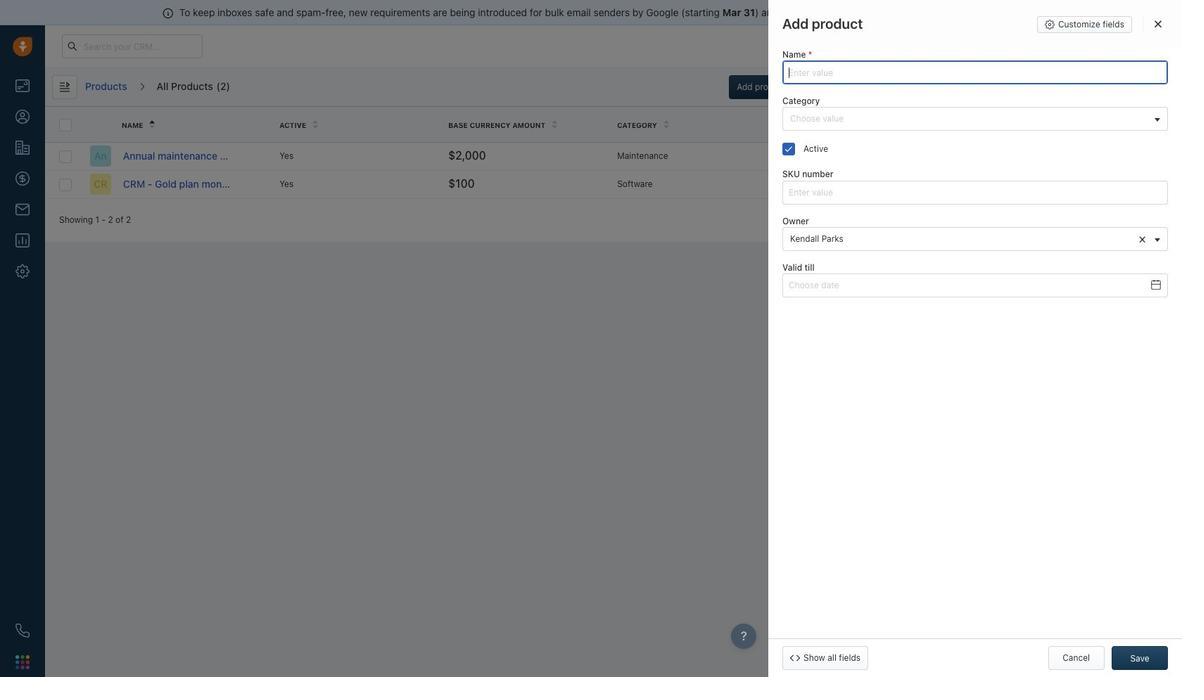 Task type: describe. For each thing, give the bounding box(es) containing it.
close image
[[1155, 20, 1162, 28]]

phone element
[[8, 617, 37, 645]]

phone image
[[15, 624, 30, 638]]

Choose date text field
[[783, 274, 1168, 298]]



Task type: vqa. For each thing, say whether or not it's contained in the screenshot.
style_myh0__iGZZd8UNMi ICON
no



Task type: locate. For each thing, give the bounding box(es) containing it.
send email image
[[1051, 42, 1061, 51]]

Enter value text field
[[783, 61, 1168, 85], [783, 181, 1168, 205]]

2 enter value text field from the top
[[783, 181, 1168, 205]]

dialog
[[769, 0, 1182, 678]]

1 vertical spatial enter value text field
[[783, 181, 1168, 205]]

0 vertical spatial enter value text field
[[783, 61, 1168, 85]]

1 enter value text field from the top
[[783, 61, 1168, 85]]

Search your CRM... text field
[[62, 34, 203, 58]]

freshworks switcher image
[[15, 656, 30, 670]]



